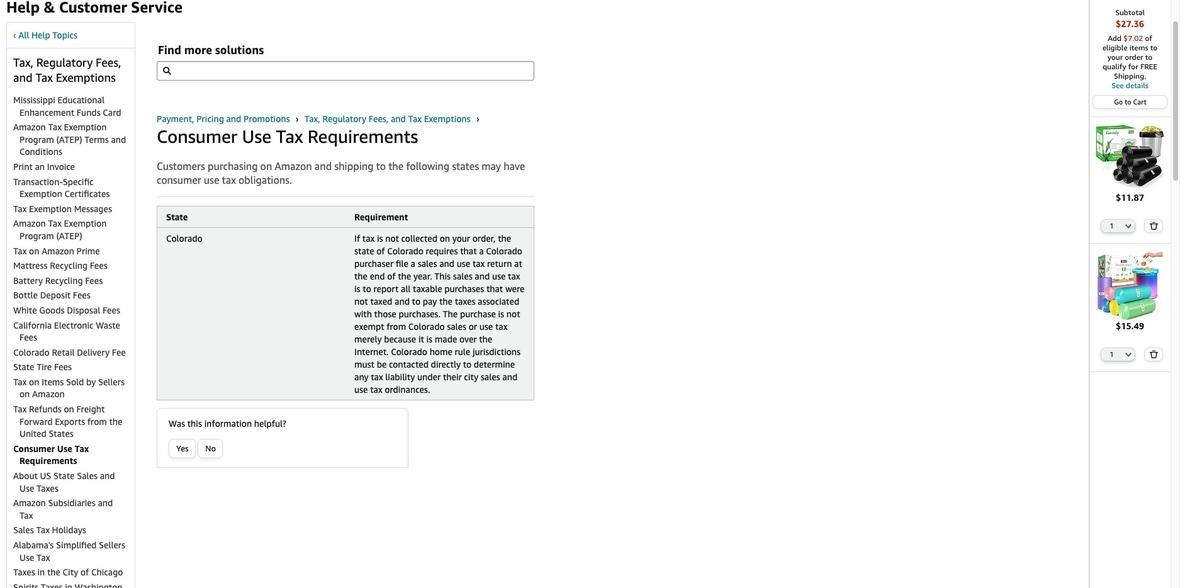 Task type: describe. For each thing, give the bounding box(es) containing it.
use down "return"
[[492, 271, 506, 281]]

the left end
[[354, 271, 368, 281]]

tax up 'forward'
[[13, 404, 27, 414]]

No submit
[[199, 439, 222, 458]]

pricing
[[197, 113, 224, 124]]

at
[[514, 258, 522, 269]]

colorado up "return"
[[486, 245, 523, 256]]

exemption down the messages
[[64, 218, 107, 229]]

file
[[396, 258, 409, 269]]

tax up the following
[[408, 113, 422, 124]]

tax down state tire fees "link"
[[13, 376, 27, 387]]

0 horizontal spatial taxes
[[13, 567, 35, 577]]

purchaser
[[354, 258, 394, 269]]

1 › from the left
[[296, 113, 299, 124]]

solutions
[[215, 43, 264, 57]]

purchases.
[[399, 308, 441, 319]]

consumer use tax requirements article
[[157, 125, 534, 400]]

colorado up it
[[408, 321, 445, 332]]

colorado up the contacted
[[391, 346, 427, 357]]

to right go
[[1125, 98, 1132, 106]]

fee
[[112, 347, 126, 357]]

tire
[[37, 362, 52, 372]]

of up report
[[387, 271, 396, 281]]

consumer inside consumer use tax requirements article
[[157, 126, 237, 147]]

requirement
[[354, 211, 408, 222]]

liability
[[385, 371, 415, 382]]

tax up alabama's
[[36, 525, 50, 535]]

consumer
[[157, 174, 201, 187]]

tax, regulatory fees, and tax exemptions link
[[305, 113, 473, 124]]

payment, pricing and promotions › tax, regulatory fees, and tax exemptions ›
[[157, 113, 482, 124]]

no
[[205, 443, 216, 453]]

in
[[37, 567, 45, 577]]

delivery
[[77, 347, 110, 357]]

is up the with on the bottom of page
[[354, 283, 360, 294]]

add
[[1108, 33, 1122, 43]]

mattress
[[13, 260, 48, 271]]

consumer inside mississippi educational enhancement funds card amazon tax exemption program (atep) terms and conditions print an invoice transaction-specific exemption certificates tax exemption messages amazon tax exemption program (atep) tax on amazon prime mattress recycling fees battery recycling fees bottle deposit fees white goods disposal fees california electronic waste fees colorado retail delivery fee state tire fees tax on items sold by sellers on amazon tax refunds on freight forward exports from the united states consumer use tax requirements about us state sales and use taxes amazon subsidiaries and tax sales tax holidays alabama's simplified sellers use tax taxes in the city of chicago
[[13, 443, 55, 454]]

$27.36
[[1116, 18, 1145, 29]]

from inside mississippi educational enhancement funds card amazon tax exemption program (atep) terms and conditions print an invoice transaction-specific exemption certificates tax exemption messages amazon tax exemption program (atep) tax on amazon prime mattress recycling fees battery recycling fees bottle deposit fees white goods disposal fees california electronic waste fees colorado retail delivery fee state tire fees tax on items sold by sellers on amazon tax refunds on freight forward exports from the united states consumer use tax requirements about us state sales and use taxes amazon subsidiaries and tax sales tax holidays alabama's simplified sellers use tax taxes in the city of chicago
[[87, 416, 107, 427]]

must
[[354, 359, 375, 369]]

amazon tax exemption program (atep) terms and conditions link
[[13, 122, 126, 157]]

pay
[[423, 296, 437, 306]]

forward
[[20, 416, 53, 427]]

of eligible items to your order to qualify for free shipping.
[[1103, 33, 1158, 81]]

1 horizontal spatial exemptions
[[424, 113, 471, 124]]

your inside of eligible items to your order to qualify for free shipping.
[[1108, 52, 1123, 62]]

0 vertical spatial sales
[[77, 470, 98, 481]]

exemption down funds
[[64, 122, 107, 132]]

an
[[35, 161, 45, 172]]

was
[[169, 418, 185, 429]]

transaction-specific exemption certificates link
[[13, 176, 110, 199]]

1 program from the top
[[20, 134, 54, 145]]

internet.
[[354, 346, 389, 357]]

to inside customers purchasing on amazon and shipping to the following states may have consumer          use tax obligations.
[[376, 160, 386, 172]]

1 horizontal spatial fees,
[[369, 113, 389, 124]]

alabama's
[[13, 540, 54, 550]]

city
[[63, 567, 78, 577]]

colorado inside mississippi educational enhancement funds card amazon tax exemption program (atep) terms and conditions print an invoice transaction-specific exemption certificates tax exemption messages amazon tax exemption program (atep) tax on amazon prime mattress recycling fees battery recycling fees bottle deposit fees white goods disposal fees california electronic waste fees colorado retail delivery fee state tire fees tax on items sold by sellers on amazon tax refunds on freight forward exports from the united states consumer use tax requirements about us state sales and use taxes amazon subsidiaries and tax sales tax holidays alabama's simplified sellers use tax taxes in the city of chicago
[[13, 347, 50, 357]]

tax up sales tax holidays link
[[20, 510, 33, 521]]

tax inside tax, regulatory fees, and tax exemptions
[[36, 71, 53, 84]]

the
[[443, 308, 458, 319]]

tax up in
[[37, 552, 50, 563]]

consumer use tax requirements
[[157, 126, 418, 147]]

of inside of eligible items to your order to qualify for free shipping.
[[1145, 33, 1153, 43]]

colorado retail delivery fee link
[[13, 347, 126, 357]]

1 (atep) from the top
[[56, 134, 82, 145]]

amazon inside customers purchasing on amazon and shipping to the following states may have consumer          use tax obligations.
[[275, 160, 312, 172]]

colorado up file
[[387, 245, 424, 256]]

exemption up amazon tax exemption program (atep) link
[[29, 203, 72, 214]]

taxes
[[455, 296, 476, 306]]

is down requirement
[[377, 233, 383, 244]]

chicago
[[91, 567, 123, 577]]

it
[[419, 334, 424, 344]]

purchase
[[460, 308, 496, 319]]

determine
[[474, 359, 515, 369]]

united
[[20, 428, 46, 439]]

the up the jurisdictions
[[479, 334, 492, 344]]

of up purchaser on the left of the page
[[377, 245, 385, 256]]

to right items
[[1151, 43, 1158, 52]]

yes
[[176, 443, 189, 453]]

because
[[384, 334, 416, 344]]

bottle deposit fees link
[[13, 290, 91, 300]]

terms
[[85, 134, 109, 145]]

go
[[1114, 98, 1123, 106]]

2 vertical spatial state
[[54, 470, 75, 481]]

states
[[452, 160, 479, 172]]

to right order
[[1146, 52, 1153, 62]]

electronic
[[54, 319, 93, 330]]

have
[[504, 160, 525, 172]]

specific
[[63, 176, 94, 187]]

0 horizontal spatial a
[[411, 258, 415, 269]]

purchasing
[[208, 160, 258, 172]]

this
[[187, 418, 202, 429]]

on down state tire fees "link"
[[29, 376, 39, 387]]

battery
[[13, 275, 43, 286]]

helpful?
[[254, 418, 286, 429]]

freight
[[76, 404, 105, 414]]

1.2 gallon/330pcs strong trash bags colorful clear garbage bags by teivio, bathroom trash can bin liners, small plastic bags for home office kitchen, multicolor image
[[1096, 251, 1165, 320]]

print an invoice link
[[13, 161, 75, 172]]

the right order,
[[498, 233, 511, 244]]

bottle
[[13, 290, 38, 300]]

use down states
[[57, 443, 72, 454]]

from inside if tax is not collected on your order, the state of colorado requires that a colorado purchaser file a sales and use tax return at the end of the year. this sales and use                   tax is to report all taxable purchases that were not taxed and to pay the taxes associated with those purchases. the purchase is not exempt from colorado sales or use tax merely                   because it is made over the internet. colorado home rule jurisdictions must be contacted                   directly to determine any tax liability under their city sales and use tax ordinances.
[[387, 321, 406, 332]]

Yes submit
[[169, 439, 195, 458]]

search image
[[163, 66, 171, 75]]

may
[[482, 160, 501, 172]]

requirements inside article
[[308, 126, 418, 147]]

requires
[[426, 245, 458, 256]]

exports
[[55, 416, 85, 427]]

items
[[1130, 43, 1149, 52]]

order
[[1125, 52, 1144, 62]]

requirements inside mississippi educational enhancement funds card amazon tax exemption program (atep) terms and conditions print an invoice transaction-specific exemption certificates tax exemption messages amazon tax exemption program (atep) tax on amazon prime mattress recycling fees battery recycling fees bottle deposit fees white goods disposal fees california electronic waste fees colorado retail delivery fee state tire fees tax on items sold by sellers on amazon tax refunds on freight forward exports from the united states consumer use tax requirements about us state sales and use taxes amazon subsidiaries and tax sales tax holidays alabama's simplified sellers use tax taxes in the city of chicago
[[20, 455, 77, 466]]

topics
[[52, 30, 78, 40]]

2 vertical spatial not
[[507, 308, 520, 319]]

add $7.02
[[1108, 33, 1145, 43]]

subsidiaries
[[48, 497, 96, 508]]

funds
[[77, 107, 101, 117]]

retail
[[52, 347, 75, 357]]

sales up year.
[[418, 258, 437, 269]]

educational
[[58, 94, 104, 105]]

taxes in the city of chicago link
[[13, 567, 123, 577]]

the right exports
[[109, 416, 122, 427]]

delete image
[[1150, 350, 1159, 358]]

year.
[[414, 271, 432, 281]]

1 for $15.49
[[1110, 350, 1114, 358]]

following
[[406, 160, 449, 172]]

your inside if tax is not collected on your order, the state of colorado requires that a colorado purchaser file a sales and use tax return at the end of the year. this sales and use                   tax is to report all taxable purchases that were not taxed and to pay the taxes associated with those purchases. the purchase is not exempt from colorado sales or use tax merely                   because it is made over the internet. colorado home rule jurisdictions must be contacted                   directly to determine any tax liability under their city sales and use tax ordinances.
[[452, 233, 470, 244]]

2 program from the top
[[20, 230, 54, 241]]

use down about
[[20, 483, 34, 493]]

of inside mississippi educational enhancement funds card amazon tax exemption program (atep) terms and conditions print an invoice transaction-specific exemption certificates tax exemption messages amazon tax exemption program (atep) tax on amazon prime mattress recycling fees battery recycling fees bottle deposit fees white goods disposal fees california electronic waste fees colorado retail delivery fee state tire fees tax on items sold by sellers on amazon tax refunds on freight forward exports from the united states consumer use tax requirements about us state sales and use taxes amazon subsidiaries and tax sales tax holidays alabama's simplified sellers use tax taxes in the city of chicago
[[81, 567, 89, 577]]

tax exemption messages link
[[13, 203, 112, 214]]

sales tax holidays link
[[13, 525, 86, 535]]

tax down tax exemption messages link
[[48, 218, 62, 229]]

refunds
[[29, 404, 62, 414]]

under
[[417, 371, 441, 382]]

amazon down about
[[13, 497, 46, 508]]

more
[[184, 43, 212, 57]]



Task type: vqa. For each thing, say whether or not it's contained in the screenshot.
RENPHO MASSAGE GUN DEEP TISSUE MUSCLE PERCUSSION MASSAGE GUN, GIFTS FOR MEN DAD, FSA AND HSA ELIGIBLE POWERFUL PORTABLE BACK MASSAGER GUN FOR ATHLETES, HANDHELD BACK MASSAGERS, CARRY CASE, ACTIVE 'image' inside navigation navigation
no



Task type: locate. For each thing, give the bounding box(es) containing it.
taxes down us
[[37, 483, 58, 493]]

1 vertical spatial from
[[87, 416, 107, 427]]

1 horizontal spatial your
[[1108, 52, 1123, 62]]

sales down determine
[[481, 371, 500, 382]]

0 horizontal spatial ›
[[296, 113, 299, 124]]

1 vertical spatial dropdown image
[[1126, 352, 1132, 357]]

0 horizontal spatial consumer
[[13, 443, 55, 454]]

tax up mississippi
[[36, 71, 53, 84]]

on inside customers purchasing on amazon and shipping to the following states may have consumer          use tax obligations.
[[260, 160, 272, 172]]

state
[[166, 211, 188, 222], [13, 362, 34, 372], [54, 470, 75, 481]]

from down freight
[[87, 416, 107, 427]]

0 vertical spatial taxes
[[37, 483, 58, 493]]

state left tire
[[13, 362, 34, 372]]

sold
[[66, 376, 84, 387]]

subtotal
[[1116, 8, 1145, 17]]

(atep) left terms at the left of the page
[[56, 134, 82, 145]]

see
[[1112, 81, 1124, 90]]

sellers up chicago
[[99, 540, 125, 550]]

tax on items sold by sellers on amazon link
[[13, 376, 125, 399]]

1 vertical spatial your
[[452, 233, 470, 244]]

shipping
[[334, 160, 374, 172]]

dropdown image left delete image
[[1126, 352, 1132, 357]]

1 horizontal spatial regulatory
[[323, 113, 366, 124]]

1 1 from the top
[[1110, 221, 1114, 230]]

1 vertical spatial (atep)
[[56, 230, 82, 241]]

1 horizontal spatial a
[[479, 245, 484, 256]]

sales
[[77, 470, 98, 481], [13, 525, 34, 535]]

program
[[20, 134, 54, 145], [20, 230, 54, 241]]

deposit
[[40, 290, 71, 300]]

that up associated
[[487, 283, 503, 294]]

use down purchasing
[[204, 174, 219, 187]]

amazon tax exemption program (atep) link
[[13, 218, 107, 241]]

0 vertical spatial 1
[[1110, 221, 1114, 230]]

items
[[42, 376, 64, 387]]

find
[[158, 43, 181, 57]]

1 vertical spatial recycling
[[45, 275, 83, 286]]

a right file
[[411, 258, 415, 269]]

mississippi
[[13, 94, 55, 105]]

0 vertical spatial your
[[1108, 52, 1123, 62]]

1 vertical spatial sellers
[[99, 540, 125, 550]]

0 vertical spatial recycling
[[50, 260, 88, 271]]

0 vertical spatial exemptions
[[56, 71, 116, 84]]

not up the with on the bottom of page
[[354, 296, 368, 306]]

requirements up shipping
[[308, 126, 418, 147]]

0 horizontal spatial from
[[87, 416, 107, 427]]

for
[[1129, 62, 1139, 71]]

mississippi educational enhancement funds card amazon tax exemption program (atep) terms and conditions print an invoice transaction-specific exemption certificates tax exemption messages amazon tax exemption program (atep) tax on amazon prime mattress recycling fees battery recycling fees bottle deposit fees white goods disposal fees california electronic waste fees colorado retail delivery fee state tire fees tax on items sold by sellers on amazon tax refunds on freight forward exports from the united states consumer use tax requirements about us state sales and use taxes amazon subsidiaries and tax sales tax holidays alabama's simplified sellers use tax taxes in the city of chicago
[[13, 94, 126, 577]]

0 horizontal spatial exemptions
[[56, 71, 116, 84]]

information
[[204, 418, 252, 429]]

your left order,
[[452, 233, 470, 244]]

is
[[377, 233, 383, 244], [354, 283, 360, 294], [498, 308, 504, 319], [427, 334, 433, 344]]

the up the
[[439, 296, 453, 306]]

prime
[[77, 245, 100, 256]]

is right it
[[427, 334, 433, 344]]

fees, up 'educational'
[[96, 55, 121, 69]]

1 vertical spatial requirements
[[20, 455, 77, 466]]

all
[[401, 283, 411, 294]]

find more solutions
[[158, 43, 264, 57]]

1 horizontal spatial consumer
[[157, 126, 237, 147]]

or
[[469, 321, 477, 332]]

0 horizontal spatial requirements
[[20, 455, 77, 466]]

exemption
[[64, 122, 107, 132], [20, 188, 62, 199], [29, 203, 72, 214], [64, 218, 107, 229]]

payment,
[[157, 113, 194, 124]]

transaction-
[[13, 176, 63, 187]]

jurisdictions
[[473, 346, 521, 357]]

1 vertical spatial regulatory
[[323, 113, 366, 124]]

0 vertical spatial sellers
[[98, 376, 125, 387]]

1 vertical spatial sales
[[13, 525, 34, 535]]

if tax is not collected on your order, the state of colorado requires that a colorado purchaser file a sales and use tax return at the end of the year. this sales and use                   tax is to report all taxable purchases that were not taxed and to pay the taxes associated with those purchases. the purchase is not exempt from colorado sales or use tax merely                   because it is made over the internet. colorado home rule jurisdictions must be contacted                   directly to determine any tax liability under their city sales and use tax ordinances.
[[354, 233, 525, 395]]

1 horizontal spatial that
[[487, 283, 503, 294]]

0 vertical spatial state
[[166, 211, 188, 222]]

1 dropdown image from the top
[[1126, 223, 1132, 228]]

dropdown image for $15.49
[[1126, 352, 1132, 357]]

1 horizontal spatial from
[[387, 321, 406, 332]]

1 vertical spatial exemptions
[[424, 113, 471, 124]]

state inside consumer use tax requirements article
[[166, 211, 188, 222]]

sales up subsidiaries
[[77, 470, 98, 481]]

on up mattress at the left top of page
[[29, 245, 39, 256]]

0 vertical spatial dropdown image
[[1126, 223, 1132, 228]]

2 horizontal spatial not
[[507, 308, 520, 319]]

on up exports
[[64, 404, 74, 414]]

on up obligations.
[[260, 160, 272, 172]]

sales down the
[[447, 321, 467, 332]]

state
[[354, 245, 374, 256]]

amazon subsidiaries and tax link
[[13, 497, 113, 521]]

0 vertical spatial consumer
[[157, 126, 237, 147]]

not down requirement
[[385, 233, 399, 244]]

0 horizontal spatial state
[[13, 362, 34, 372]]

0 vertical spatial requirements
[[308, 126, 418, 147]]

1 vertical spatial that
[[487, 283, 503, 294]]

0 vertical spatial program
[[20, 134, 54, 145]]

regulatory down "find more solutions" search field
[[323, 113, 366, 124]]

from up because
[[387, 321, 406, 332]]

holidays
[[52, 525, 86, 535]]

tax up mattress at the left top of page
[[13, 245, 27, 256]]

colorado up state tire fees "link"
[[13, 347, 50, 357]]

and
[[13, 71, 33, 84], [226, 113, 241, 124], [391, 113, 406, 124], [111, 134, 126, 145], [315, 160, 332, 172], [440, 258, 455, 269], [475, 271, 490, 281], [395, 296, 410, 306], [503, 371, 518, 382], [100, 470, 115, 481], [98, 497, 113, 508]]

1 horizontal spatial taxes
[[37, 483, 58, 493]]

use down any at bottom
[[354, 384, 368, 395]]

regulatory inside tax, regulatory fees, and tax exemptions
[[36, 55, 93, 69]]

a down order,
[[479, 245, 484, 256]]

use inside article
[[242, 126, 271, 147]]

0 horizontal spatial that
[[460, 245, 477, 256]]

1 vertical spatial program
[[20, 230, 54, 241]]

0 vertical spatial a
[[479, 245, 484, 256]]

were
[[505, 283, 525, 294]]

not
[[385, 233, 399, 244], [354, 296, 368, 306], [507, 308, 520, 319]]

1 vertical spatial tax,
[[305, 113, 320, 124]]

ordinances.
[[385, 384, 430, 395]]

is down associated
[[498, 308, 504, 319]]

exemptions up states
[[424, 113, 471, 124]]

consumer down 'pricing'
[[157, 126, 237, 147]]

on inside if tax is not collected on your order, the state of colorado requires that a colorado purchaser file a sales and use tax return at the end of the year. this sales and use                   tax is to report all taxable purchases that were not taxed and to pay the taxes associated with those purchases. the purchase is not exempt from colorado sales or use tax merely                   because it is made over the internet. colorado home rule jurisdictions must be contacted                   directly to determine any tax liability under their city sales and use tax ordinances.
[[440, 233, 450, 244]]

$11.87
[[1116, 192, 1145, 202]]

1 horizontal spatial ›
[[477, 113, 479, 124]]

amazon down tax exemption messages link
[[13, 218, 46, 229]]

1 left delete icon
[[1110, 221, 1114, 230]]

battery recycling fees link
[[13, 275, 103, 286]]

on up requires
[[440, 233, 450, 244]]

end
[[370, 271, 385, 281]]

use right or
[[480, 321, 493, 332]]

› up states
[[477, 113, 479, 124]]

over
[[460, 334, 477, 344]]

mississippi educational enhancement funds card link
[[13, 94, 121, 117]]

to up city
[[463, 359, 472, 369]]

1 horizontal spatial tax,
[[305, 113, 320, 124]]

$7.02
[[1124, 33, 1143, 43]]

disposal
[[67, 305, 100, 315]]

to down end
[[363, 283, 371, 294]]

california electronic waste fees link
[[13, 319, 120, 343]]

tax down transaction-
[[13, 203, 27, 214]]

1 left delete image
[[1110, 350, 1114, 358]]

of right $7.02 at the top right of page
[[1145, 33, 1153, 43]]

1 vertical spatial 1
[[1110, 350, 1114, 358]]

(atep)
[[56, 134, 82, 145], [56, 230, 82, 241]]

fees
[[90, 260, 107, 271], [85, 275, 103, 286], [73, 290, 91, 300], [103, 305, 120, 315], [20, 332, 37, 343], [54, 362, 72, 372]]

tax,
[[13, 55, 33, 69], [305, 113, 320, 124]]

amazon up mattress recycling fees link
[[42, 245, 74, 256]]

state tire fees link
[[13, 362, 72, 372]]

sales
[[418, 258, 437, 269], [453, 271, 473, 281], [447, 321, 467, 332], [481, 371, 500, 382]]

0 horizontal spatial tax,
[[13, 55, 33, 69]]

made
[[435, 334, 457, 344]]

consumer
[[157, 126, 237, 147], [13, 443, 55, 454]]

1 horizontal spatial state
[[54, 470, 75, 481]]

program up "conditions"
[[20, 134, 54, 145]]

mattress recycling fees link
[[13, 260, 107, 271]]

customers purchasing on amazon and shipping to the following states may have consumer          use tax obligations.
[[157, 160, 525, 187]]

0 horizontal spatial your
[[452, 233, 470, 244]]

›
[[296, 113, 299, 124], [477, 113, 479, 124]]

shipping.
[[1114, 71, 1146, 81]]

the
[[389, 160, 404, 172], [498, 233, 511, 244], [354, 271, 368, 281], [398, 271, 411, 281], [439, 296, 453, 306], [479, 334, 492, 344], [109, 416, 122, 427], [47, 567, 60, 577]]

use inside customers purchasing on amazon and shipping to the following states may have consumer          use tax obligations.
[[204, 174, 219, 187]]

1 vertical spatial taxes
[[13, 567, 35, 577]]

1 vertical spatial consumer
[[13, 443, 55, 454]]

all help topics link
[[18, 30, 78, 40]]

hommaly 1.2 gallon 240 pcs small black trash bags, strong garbage bags, bathroom trash can bin liners unscented, mini plastic bags for office, waste basket liner, fit 3,4.5,6 liters, 0.5,0.8,1,1.2 gal image
[[1096, 122, 1165, 191]]

1 vertical spatial fees,
[[369, 113, 389, 124]]

sales up purchases
[[453, 271, 473, 281]]

the right in
[[47, 567, 60, 577]]

promotions
[[244, 113, 290, 124]]

0 vertical spatial regulatory
[[36, 55, 93, 69]]

your
[[1108, 52, 1123, 62], [452, 233, 470, 244]]

amazon down consumer use tax requirements
[[275, 160, 312, 172]]

your left order
[[1108, 52, 1123, 62]]

2 (atep) from the top
[[56, 230, 82, 241]]

tax down enhancement
[[48, 122, 62, 132]]

collected
[[401, 233, 438, 244]]

2 › from the left
[[477, 113, 479, 124]]

was this information helpful?
[[169, 418, 286, 429]]

delete image
[[1150, 221, 1159, 230]]

the inside customers purchasing on amazon and shipping to the following states may have consumer          use tax obligations.
[[389, 160, 404, 172]]

and inside tax, regulatory fees, and tax exemptions
[[13, 71, 33, 84]]

0 vertical spatial tax,
[[13, 55, 33, 69]]

0 vertical spatial (atep)
[[56, 134, 82, 145]]

2 1 from the top
[[1110, 350, 1114, 358]]

city
[[464, 371, 479, 382]]

alabama's simplified sellers use tax link
[[13, 540, 125, 563]]

regulatory down the topics
[[36, 55, 93, 69]]

tax refunds on freight forward exports from the united states link
[[13, 404, 122, 439]]

0 horizontal spatial not
[[354, 296, 368, 306]]

0 vertical spatial from
[[387, 321, 406, 332]]

0 vertical spatial fees,
[[96, 55, 121, 69]]

tax
[[222, 174, 236, 187], [362, 233, 375, 244], [473, 258, 485, 269], [508, 271, 520, 281], [495, 321, 508, 332], [371, 371, 383, 382], [370, 384, 383, 395]]

Find more solutions search field
[[157, 61, 534, 81]]

0 horizontal spatial sales
[[13, 525, 34, 535]]

to right shipping
[[376, 160, 386, 172]]

directly
[[431, 359, 461, 369]]

tax, up consumer use tax requirements
[[305, 113, 320, 124]]

recycling
[[50, 260, 88, 271], [45, 275, 83, 286]]

on up refunds
[[20, 389, 30, 399]]

1 vertical spatial not
[[354, 296, 368, 306]]

1 horizontal spatial requirements
[[308, 126, 418, 147]]

tax down promotions
[[276, 126, 303, 147]]

tax inside customers purchasing on amazon and shipping to the following states may have consumer          use tax obligations.
[[222, 174, 236, 187]]

fees, up shipping
[[369, 113, 389, 124]]

1 horizontal spatial sales
[[77, 470, 98, 481]]

to up purchases.
[[412, 296, 421, 306]]

that down order,
[[460, 245, 477, 256]]

1 for $11.87
[[1110, 221, 1114, 230]]

0 vertical spatial that
[[460, 245, 477, 256]]

requirements
[[308, 126, 418, 147], [20, 455, 77, 466]]

taxes left in
[[13, 567, 35, 577]]

amazon down enhancement
[[13, 122, 46, 132]]

1 horizontal spatial not
[[385, 233, 399, 244]]

2 dropdown image from the top
[[1126, 352, 1132, 357]]

taxed
[[370, 296, 392, 306]]

tax down exports
[[75, 443, 89, 454]]

consumer down united
[[13, 443, 55, 454]]

sales up alabama's
[[13, 525, 34, 535]]

fees, inside tax, regulatory fees, and tax exemptions
[[96, 55, 121, 69]]

qualify
[[1103, 62, 1127, 71]]

state right us
[[54, 470, 75, 481]]

tax
[[36, 71, 53, 84], [408, 113, 422, 124], [48, 122, 62, 132], [276, 126, 303, 147], [13, 203, 27, 214], [48, 218, 62, 229], [13, 245, 27, 256], [13, 376, 27, 387], [13, 404, 27, 414], [75, 443, 89, 454], [20, 510, 33, 521], [36, 525, 50, 535], [37, 552, 50, 563]]

details
[[1126, 81, 1149, 90]]

None submit
[[1145, 219, 1162, 232], [1145, 348, 1162, 361], [1145, 219, 1162, 232], [1145, 348, 1162, 361]]

contacted
[[389, 359, 429, 369]]

1 vertical spatial a
[[411, 258, 415, 269]]

help
[[31, 30, 50, 40]]

home
[[430, 346, 453, 357]]

return
[[487, 258, 512, 269]]

1 vertical spatial state
[[13, 362, 34, 372]]

and inside customers purchasing on amazon and shipping to the following states may have consumer          use tax obligations.
[[315, 160, 332, 172]]

tax, down all
[[13, 55, 33, 69]]

of right city on the bottom left of page
[[81, 567, 89, 577]]

by
[[86, 376, 96, 387]]

not down associated
[[507, 308, 520, 319]]

eligible
[[1103, 43, 1128, 52]]

colorado down consumer
[[166, 233, 203, 244]]

exemption down transaction-
[[20, 188, 62, 199]]

tax inside article
[[276, 126, 303, 147]]

tax, inside tax, regulatory fees, and tax exemptions
[[13, 55, 33, 69]]

0 horizontal spatial regulatory
[[36, 55, 93, 69]]

exemptions inside tax, regulatory fees, and tax exemptions
[[56, 71, 116, 84]]

recycling down mattress recycling fees link
[[45, 275, 83, 286]]

report
[[374, 283, 399, 294]]

fees,
[[96, 55, 121, 69], [369, 113, 389, 124]]

dropdown image
[[1126, 223, 1132, 228], [1126, 352, 1132, 357]]

use down requires
[[457, 258, 470, 269]]

0 horizontal spatial fees,
[[96, 55, 121, 69]]

the up all
[[398, 271, 411, 281]]

2 horizontal spatial state
[[166, 211, 188, 222]]

use down promotions
[[242, 126, 271, 147]]

amazon down items
[[32, 389, 65, 399]]

dropdown image for $11.87
[[1126, 223, 1132, 228]]

use down alabama's
[[20, 552, 34, 563]]

‹ all help topics
[[13, 30, 78, 40]]

0 vertical spatial not
[[385, 233, 399, 244]]



